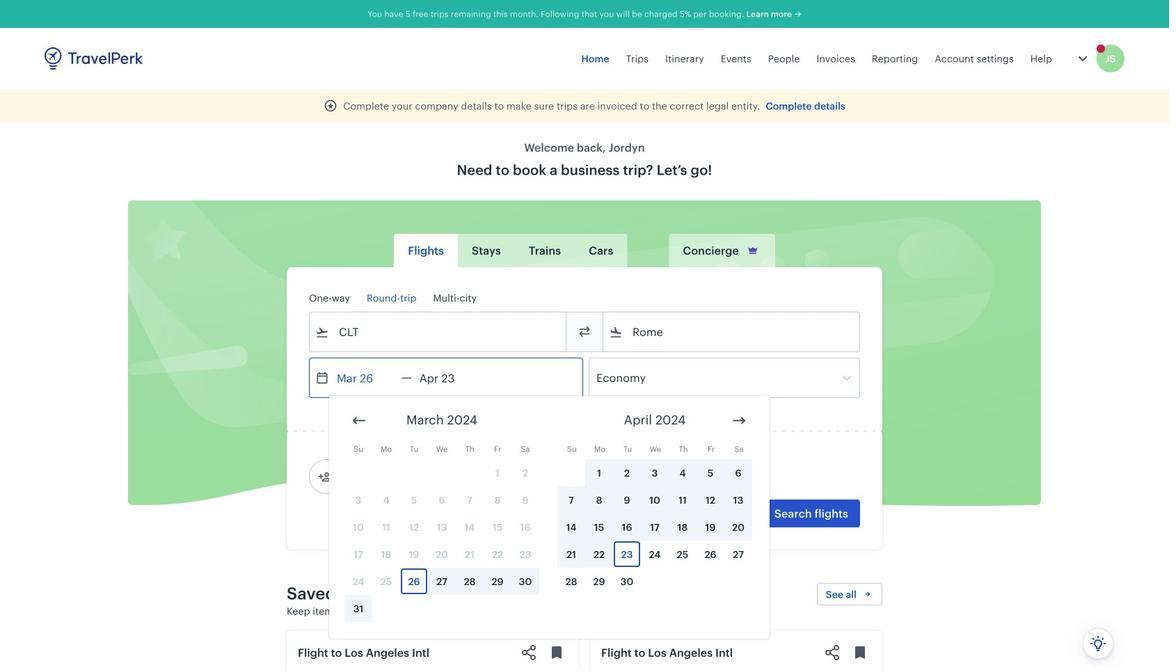Task type: locate. For each thing, give the bounding box(es) containing it.
move backward to switch to the previous month. image
[[351, 412, 367, 429]]

move forward to switch to the next month. image
[[731, 412, 747, 429]]

Depart text field
[[329, 358, 401, 397]]

Add first traveler search field
[[332, 466, 477, 488]]



Task type: describe. For each thing, give the bounding box(es) containing it.
From search field
[[329, 321, 548, 343]]

calendar application
[[329, 396, 1169, 639]]

To search field
[[623, 321, 841, 343]]

Return text field
[[412, 358, 484, 397]]



